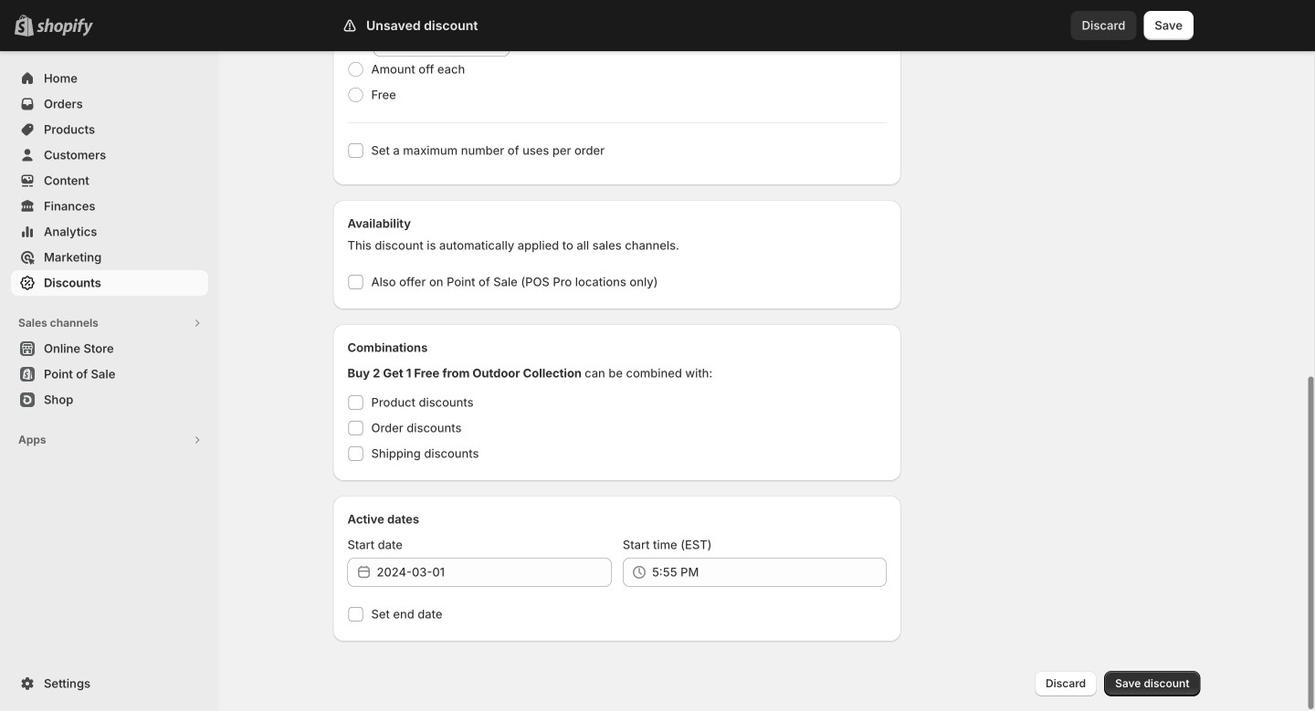 Task type: describe. For each thing, give the bounding box(es) containing it.
Enter time text field
[[652, 558, 887, 588]]



Task type: locate. For each thing, give the bounding box(es) containing it.
YYYY-MM-DD text field
[[377, 558, 612, 588]]

shopify image
[[37, 18, 93, 36]]

None text field
[[373, 27, 484, 57]]



Task type: vqa. For each thing, say whether or not it's contained in the screenshot.
text box
yes



